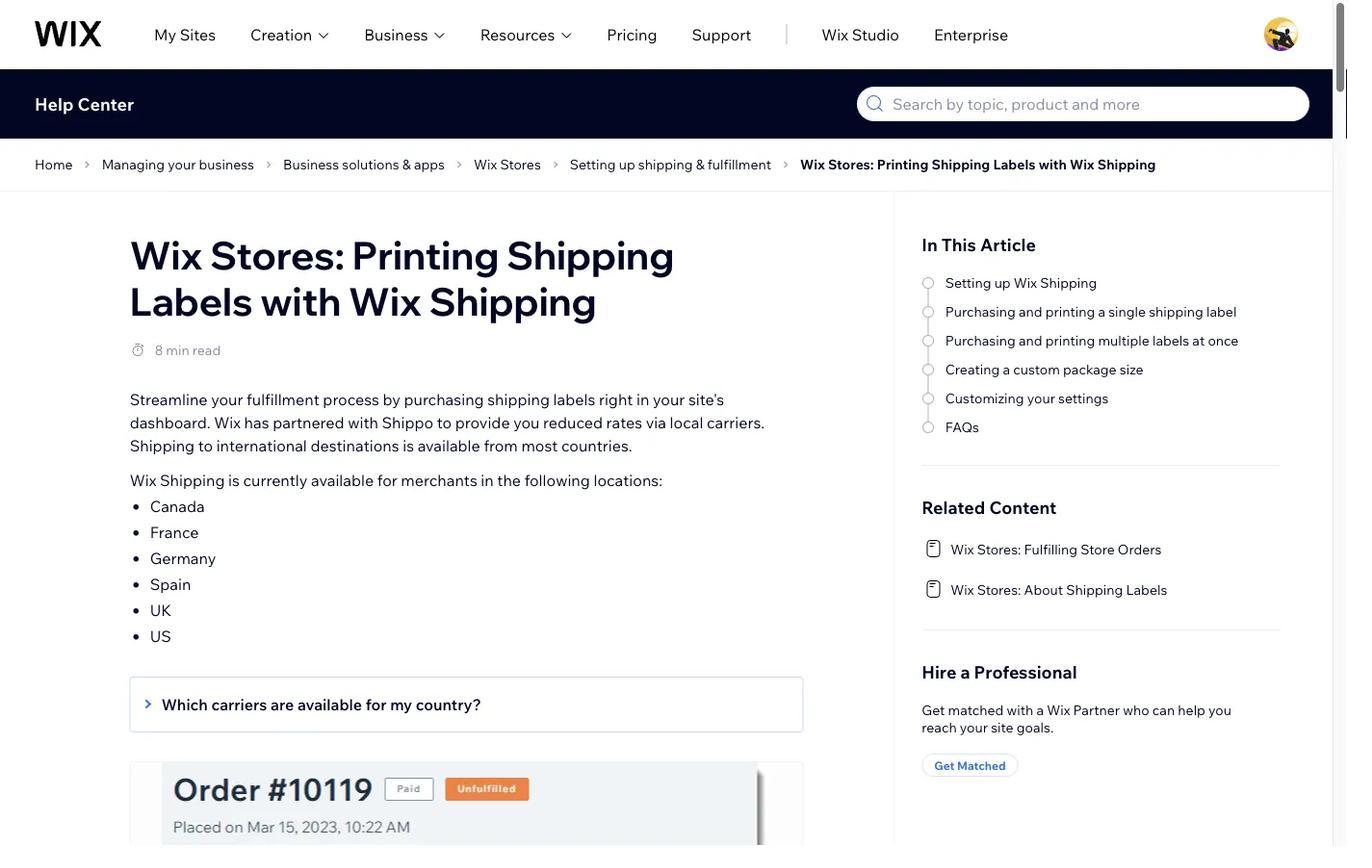 Task type: describe. For each thing, give the bounding box(es) containing it.
international
[[216, 436, 307, 455]]

min
[[166, 342, 189, 359]]

france
[[150, 523, 199, 542]]

label
[[1206, 303, 1237, 320]]

local
[[670, 413, 703, 432]]

following
[[524, 471, 590, 490]]

hire a professional
[[922, 661, 1077, 683]]

Search by topic, product and more field
[[887, 88, 1303, 120]]

setting for setting up wix shipping
[[945, 274, 991, 291]]

faqs
[[945, 419, 979, 436]]

content
[[989, 496, 1056, 518]]

pricing link
[[607, 23, 657, 46]]

multiple
[[1098, 332, 1149, 349]]

creating a custom package size
[[945, 361, 1143, 378]]

up for shipping
[[619, 156, 635, 173]]

available inside dropdown button
[[297, 695, 362, 714]]

help
[[1178, 702, 1205, 719]]

uk
[[150, 601, 172, 620]]

purchasing for purchasing and printing multiple labels at once
[[945, 332, 1016, 349]]

wix stores link
[[468, 153, 547, 176]]

about
[[1024, 582, 1063, 598]]

my sites
[[154, 25, 216, 44]]

1 horizontal spatial shipping
[[638, 156, 693, 173]]

get for get matched
[[934, 758, 954, 773]]

provide
[[455, 413, 510, 432]]

who
[[1123, 702, 1149, 719]]

with inside get matched with a wix partner who can help you reach your site goals.
[[1007, 702, 1033, 719]]

0 vertical spatial printing
[[877, 156, 929, 173]]

fulfillment inside streamline your fulfillment process by purchasing shipping labels right in your site's dashboard. wix has partnered with shippo to provide you reduced rates via local carriers. shipping to international destinations is available from most countries.
[[247, 390, 319, 409]]

matched
[[957, 758, 1006, 773]]

fulfilling
[[1024, 541, 1078, 558]]

by
[[383, 390, 400, 409]]

partner
[[1073, 702, 1120, 719]]

customizing your settings
[[945, 390, 1109, 407]]

has
[[244, 413, 269, 432]]

2 & from the left
[[696, 156, 705, 173]]

your for customizing
[[1027, 390, 1055, 407]]

you inside get matched with a wix partner who can help you reach your site goals.
[[1208, 702, 1231, 719]]

spain
[[150, 575, 191, 594]]

available inside streamline your fulfillment process by purchasing shipping labels right in your site's dashboard. wix has partnered with shippo to provide you reduced rates via local carriers. shipping to international destinations is available from most countries.
[[418, 436, 480, 455]]

for inside wix shipping is currently available for merchants in the following locations: canada france germany spain uk us
[[377, 471, 397, 490]]

wix stores
[[474, 156, 541, 173]]

reduced
[[543, 413, 603, 432]]

apps
[[414, 156, 445, 173]]

country?
[[416, 695, 481, 714]]

purchasing for purchasing and printing a single shipping label
[[945, 303, 1016, 320]]

single
[[1108, 303, 1146, 320]]

currently
[[243, 471, 308, 490]]

0 vertical spatial labels
[[1152, 332, 1189, 349]]

which carriers are available for my country?
[[161, 695, 481, 714]]

0 horizontal spatial to
[[198, 436, 213, 455]]

creation
[[250, 25, 312, 44]]

germany
[[150, 549, 216, 568]]

stores
[[500, 156, 541, 173]]

related content
[[922, 496, 1056, 518]]

available inside wix shipping is currently available for merchants in the following locations: canada france germany spain uk us
[[311, 471, 374, 490]]

us
[[150, 627, 171, 646]]

in inside streamline your fulfillment process by purchasing shipping labels right in your site's dashboard. wix has partnered with shippo to provide you reduced rates via local carriers. shipping to international destinations is available from most countries.
[[636, 390, 649, 409]]

0 vertical spatial wix stores: printing shipping labels with wix shipping
[[800, 156, 1156, 173]]

right
[[599, 390, 633, 409]]

dashboard. wix
[[130, 413, 241, 432]]

up for wix
[[994, 274, 1011, 291]]

at
[[1192, 332, 1205, 349]]

managing
[[102, 156, 165, 173]]

you inside streamline your fulfillment process by purchasing shipping labels right in your site's dashboard. wix has partnered with shippo to provide you reduced rates via local carriers. shipping to international destinations is available from most countries.
[[513, 413, 540, 432]]

screenshot of an order in the orders tab with the manage shipping label highlighted image
[[161, 763, 772, 846]]

from
[[484, 436, 518, 455]]

purchasing
[[404, 390, 484, 409]]

professional
[[974, 661, 1077, 683]]

printing for multiple
[[1045, 332, 1095, 349]]

creation button
[[250, 23, 329, 46]]

is inside streamline your fulfillment process by purchasing shipping labels right in your site's dashboard. wix has partnered with shippo to provide you reduced rates via local carriers. shipping to international destinations is available from most countries.
[[403, 436, 414, 455]]

2 horizontal spatial shipping
[[1149, 303, 1203, 320]]

studio
[[852, 25, 899, 44]]

support
[[692, 25, 751, 44]]

site's
[[688, 390, 724, 409]]

can
[[1152, 702, 1175, 719]]

my
[[154, 25, 176, 44]]

purchasing and printing multiple labels at once
[[945, 332, 1239, 349]]

setting for setting up shipping & fulfillment
[[570, 156, 616, 173]]

center
[[78, 93, 134, 115]]

in
[[922, 233, 938, 255]]

pricing
[[607, 25, 657, 44]]

1 vertical spatial labels
[[130, 277, 253, 325]]

a right hire
[[960, 661, 970, 683]]

wix stores: fulfilling store orders link
[[922, 537, 1207, 560]]

with inside streamline your fulfillment process by purchasing shipping labels right in your site's dashboard. wix has partnered with shippo to provide you reduced rates via local carriers. shipping to international destinations is available from most countries.
[[348, 413, 378, 432]]

your for managing
[[168, 156, 196, 173]]

shipping inside streamline your fulfillment process by purchasing shipping labels right in your site's dashboard. wix has partnered with shippo to provide you reduced rates via local carriers. shipping to international destinations is available from most countries.
[[487, 390, 550, 409]]

rates
[[606, 413, 642, 432]]

shippo
[[382, 413, 433, 432]]

help center link
[[35, 93, 134, 115]]

wix studio
[[822, 25, 899, 44]]

the
[[497, 471, 521, 490]]

package
[[1063, 361, 1117, 378]]

matched
[[948, 702, 1004, 719]]

settings
[[1058, 390, 1109, 407]]

my sites link
[[154, 23, 216, 46]]

managing your business link
[[96, 153, 260, 176]]

shipping inside wix shipping is currently available for merchants in the following locations: canada france germany spain uk us
[[160, 471, 225, 490]]

your for streamline
[[211, 390, 243, 409]]

customizing
[[945, 390, 1024, 407]]

1 & from the left
[[402, 156, 411, 173]]

article
[[980, 233, 1036, 255]]



Task type: vqa. For each thing, say whether or not it's contained in the screenshot.
the top the Purchasing
yes



Task type: locate. For each thing, give the bounding box(es) containing it.
0 vertical spatial fulfillment
[[708, 156, 771, 173]]

once
[[1208, 332, 1239, 349]]

0 horizontal spatial up
[[619, 156, 635, 173]]

1 vertical spatial purchasing
[[945, 332, 1016, 349]]

1 horizontal spatial printing
[[877, 156, 929, 173]]

0 horizontal spatial labels
[[553, 390, 595, 409]]

you
[[513, 413, 540, 432], [1208, 702, 1231, 719]]

to
[[437, 413, 452, 432], [198, 436, 213, 455]]

1 vertical spatial labels
[[553, 390, 595, 409]]

1 horizontal spatial business
[[364, 25, 428, 44]]

available down destinations
[[311, 471, 374, 490]]

0 vertical spatial you
[[513, 413, 540, 432]]

0 vertical spatial for
[[377, 471, 397, 490]]

goals.
[[1016, 719, 1054, 736]]

1 horizontal spatial in
[[636, 390, 649, 409]]

purchasing up the creating
[[945, 332, 1016, 349]]

labels
[[1152, 332, 1189, 349], [553, 390, 595, 409]]

0 horizontal spatial shipping
[[487, 390, 550, 409]]

size
[[1120, 361, 1143, 378]]

1 vertical spatial in
[[481, 471, 494, 490]]

process
[[323, 390, 379, 409]]

are
[[271, 695, 294, 714]]

setting up shipping & fulfillment
[[570, 156, 771, 173]]

is down shippo
[[403, 436, 414, 455]]

get left matched
[[934, 758, 954, 773]]

site
[[991, 719, 1013, 736]]

partnered
[[273, 413, 344, 432]]

and up custom
[[1019, 332, 1042, 349]]

orders
[[1118, 541, 1162, 558]]

1 horizontal spatial labels
[[993, 156, 1036, 173]]

shipping
[[638, 156, 693, 173], [1149, 303, 1203, 320], [487, 390, 550, 409]]

custom
[[1013, 361, 1060, 378]]

get matched
[[934, 758, 1006, 773]]

you right help
[[1208, 702, 1231, 719]]

business for business
[[364, 25, 428, 44]]

0 vertical spatial business
[[364, 25, 428, 44]]

a left single
[[1098, 303, 1105, 320]]

fulfillment inside setting up shipping & fulfillment link
[[708, 156, 771, 173]]

streamline your fulfillment process by purchasing shipping labels right in your site's dashboard. wix has partnered with shippo to provide you reduced rates via local carriers. shipping to international destinations is available from most countries.
[[130, 390, 765, 455]]

streamline
[[130, 390, 208, 409]]

0 vertical spatial in
[[636, 390, 649, 409]]

setting up wix shipping
[[945, 274, 1097, 291]]

in up via
[[636, 390, 649, 409]]

store
[[1081, 541, 1115, 558]]

wix inside get matched with a wix partner who can help you reach your site goals.
[[1047, 702, 1070, 719]]

your inside get matched with a wix partner who can help you reach your site goals.
[[960, 719, 988, 736]]

1 vertical spatial up
[[994, 274, 1011, 291]]

wix
[[822, 25, 848, 44], [474, 156, 497, 173], [800, 156, 825, 173], [1070, 156, 1094, 173], [130, 231, 203, 279], [1014, 274, 1037, 291], [349, 277, 422, 325], [130, 471, 156, 490], [951, 541, 974, 558], [951, 582, 974, 598], [1047, 702, 1070, 719]]

and for a
[[1019, 303, 1042, 320]]

shipping inside wix stores: about shipping labels link
[[1066, 582, 1123, 598]]

and down setting up wix shipping
[[1019, 303, 1042, 320]]

setting down this
[[945, 274, 991, 291]]

profile image image
[[1264, 17, 1298, 51]]

you up the most on the left of page
[[513, 413, 540, 432]]

0 vertical spatial get
[[922, 702, 945, 719]]

labels inside streamline your fulfillment process by purchasing shipping labels right in your site's dashboard. wix has partnered with shippo to provide you reduced rates via local carriers. shipping to international destinations is available from most countries.
[[553, 390, 595, 409]]

printing for a
[[1045, 303, 1095, 320]]

your left business
[[168, 156, 196, 173]]

labels up 8 min read
[[130, 277, 253, 325]]

1 vertical spatial shipping
[[1149, 303, 1203, 320]]

printing down apps
[[352, 231, 499, 279]]

2 vertical spatial shipping
[[487, 390, 550, 409]]

hire
[[922, 661, 956, 683]]

read
[[192, 342, 221, 359]]

1 vertical spatial fulfillment
[[247, 390, 319, 409]]

1 horizontal spatial labels
[[1152, 332, 1189, 349]]

0 vertical spatial up
[[619, 156, 635, 173]]

a inside get matched with a wix partner who can help you reach your site goals.
[[1036, 702, 1044, 719]]

destinations
[[310, 436, 399, 455]]

1 horizontal spatial to
[[437, 413, 452, 432]]

your
[[168, 156, 196, 173], [211, 390, 243, 409], [653, 390, 685, 409], [1027, 390, 1055, 407], [960, 719, 988, 736]]

1 vertical spatial wix stores: printing shipping labels with wix shipping
[[130, 231, 674, 325]]

0 vertical spatial printing
[[1045, 303, 1095, 320]]

your down matched
[[960, 719, 988, 736]]

enterprise link
[[934, 23, 1008, 46]]

related
[[922, 496, 985, 518]]

0 horizontal spatial setting
[[570, 156, 616, 173]]

purchasing down setting up wix shipping
[[945, 303, 1016, 320]]

1 vertical spatial for
[[366, 695, 387, 714]]

available right are
[[297, 695, 362, 714]]

get inside get matched with a wix partner who can help you reach your site goals.
[[922, 702, 945, 719]]

0 horizontal spatial you
[[513, 413, 540, 432]]

8 min read
[[155, 342, 221, 359]]

a up goals.
[[1036, 702, 1044, 719]]

to down dashboard. wix
[[198, 436, 213, 455]]

business
[[199, 156, 254, 173]]

in inside wix shipping is currently available for merchants in the following locations: canada france germany spain uk us
[[481, 471, 494, 490]]

8
[[155, 342, 163, 359]]

countries.
[[561, 436, 632, 455]]

support link
[[692, 23, 751, 46]]

labels left at
[[1152, 332, 1189, 349]]

1 and from the top
[[1019, 303, 1042, 320]]

1 vertical spatial printing
[[352, 231, 499, 279]]

1 vertical spatial business
[[283, 156, 339, 173]]

and for multiple
[[1019, 332, 1042, 349]]

is inside wix shipping is currently available for merchants in the following locations: canada france germany spain uk us
[[228, 471, 240, 490]]

shipping
[[932, 156, 990, 173], [1097, 156, 1156, 173], [507, 231, 674, 279], [1040, 274, 1097, 291], [429, 277, 597, 325], [130, 436, 195, 455], [160, 471, 225, 490], [1066, 582, 1123, 598]]

0 horizontal spatial labels
[[130, 277, 253, 325]]

setting up shipping & fulfillment link
[[564, 153, 777, 176]]

1 vertical spatial printing
[[1045, 332, 1095, 349]]

creating
[[945, 361, 1000, 378]]

0 vertical spatial and
[[1019, 303, 1042, 320]]

0 horizontal spatial fulfillment
[[247, 390, 319, 409]]

up
[[619, 156, 635, 173], [994, 274, 1011, 291]]

1 horizontal spatial up
[[994, 274, 1011, 291]]

home
[[35, 156, 73, 173]]

is
[[403, 436, 414, 455], [228, 471, 240, 490]]

0 vertical spatial purchasing
[[945, 303, 1016, 320]]

setting right stores
[[570, 156, 616, 173]]

1 vertical spatial available
[[311, 471, 374, 490]]

solutions
[[342, 156, 399, 173]]

printing up package
[[1045, 332, 1095, 349]]

0 vertical spatial setting
[[570, 156, 616, 173]]

carriers
[[211, 695, 267, 714]]

0 vertical spatial is
[[403, 436, 414, 455]]

1 vertical spatial is
[[228, 471, 240, 490]]

2 horizontal spatial labels
[[1126, 582, 1167, 598]]

labels up article
[[993, 156, 1036, 173]]

0 horizontal spatial in
[[481, 471, 494, 490]]

resources button
[[480, 23, 572, 46]]

0 vertical spatial to
[[437, 413, 452, 432]]

1 vertical spatial get
[[934, 758, 954, 773]]

0 horizontal spatial wix stores: printing shipping labels with wix shipping
[[130, 231, 674, 325]]

a
[[1098, 303, 1105, 320], [1003, 361, 1010, 378], [960, 661, 970, 683], [1036, 702, 1044, 719]]

in this article
[[922, 233, 1036, 255]]

0 horizontal spatial &
[[402, 156, 411, 173]]

2 and from the top
[[1019, 332, 1042, 349]]

canada
[[150, 497, 205, 516]]

for inside dropdown button
[[366, 695, 387, 714]]

wix shipping is currently available for merchants in the following locations: canada france germany spain uk us
[[130, 471, 663, 646]]

wix stores: about shipping labels
[[951, 582, 1167, 598]]

labels up reduced
[[553, 390, 595, 409]]

labels
[[993, 156, 1036, 173], [130, 277, 253, 325], [1126, 582, 1167, 598]]

1 vertical spatial you
[[1208, 702, 1231, 719]]

1 purchasing from the top
[[945, 303, 1016, 320]]

your down creating a custom package size
[[1027, 390, 1055, 407]]

business solutions & apps
[[283, 156, 445, 173]]

business inside popup button
[[364, 25, 428, 44]]

printing up purchasing and printing multiple labels at once
[[1045, 303, 1095, 320]]

is left currently on the bottom left of page
[[228, 471, 240, 490]]

to down purchasing
[[437, 413, 452, 432]]

1 horizontal spatial &
[[696, 156, 705, 173]]

your up dashboard. wix
[[211, 390, 243, 409]]

1 horizontal spatial fulfillment
[[708, 156, 771, 173]]

most
[[521, 436, 558, 455]]

wix inside wix shipping is currently available for merchants in the following locations: canada france germany spain uk us
[[130, 471, 156, 490]]

business for business solutions & apps
[[283, 156, 339, 173]]

in left the on the bottom left of page
[[481, 471, 494, 490]]

business button
[[364, 23, 445, 46]]

1 vertical spatial setting
[[945, 274, 991, 291]]

get up reach
[[922, 702, 945, 719]]

0 horizontal spatial is
[[228, 471, 240, 490]]

0 vertical spatial available
[[418, 436, 480, 455]]

wix stores: printing shipping labels with wix shipping
[[800, 156, 1156, 173], [130, 231, 674, 325]]

1 horizontal spatial setting
[[945, 274, 991, 291]]

0 horizontal spatial business
[[283, 156, 339, 173]]

sites
[[180, 25, 216, 44]]

2 purchasing from the top
[[945, 332, 1016, 349]]

1 horizontal spatial you
[[1208, 702, 1231, 719]]

via
[[646, 413, 666, 432]]

resources
[[480, 25, 555, 44]]

available
[[418, 436, 480, 455], [311, 471, 374, 490], [297, 695, 362, 714]]

for left my
[[366, 695, 387, 714]]

printing
[[877, 156, 929, 173], [352, 231, 499, 279]]

0 vertical spatial labels
[[993, 156, 1036, 173]]

for down destinations
[[377, 471, 397, 490]]

labels down orders
[[1126, 582, 1167, 598]]

home link
[[29, 153, 79, 176]]

shipping inside streamline your fulfillment process by purchasing shipping labels right in your site's dashboard. wix has partnered with shippo to provide you reduced rates via local carriers. shipping to international destinations is available from most countries.
[[130, 436, 195, 455]]

help center
[[35, 93, 134, 115]]

1 horizontal spatial is
[[403, 436, 414, 455]]

wix stores: fulfilling store orders
[[951, 541, 1162, 558]]

a left custom
[[1003, 361, 1010, 378]]

reach
[[922, 719, 957, 736]]

2 printing from the top
[[1045, 332, 1095, 349]]

0 vertical spatial shipping
[[638, 156, 693, 173]]

get matched with a wix partner who can help you reach your site goals.
[[922, 702, 1231, 736]]

0 horizontal spatial printing
[[352, 231, 499, 279]]

available up merchants
[[418, 436, 480, 455]]

&
[[402, 156, 411, 173], [696, 156, 705, 173]]

2 vertical spatial labels
[[1126, 582, 1167, 598]]

get for get matched with a wix partner who can help you reach your site goals.
[[922, 702, 945, 719]]

1 horizontal spatial wix stores: printing shipping labels with wix shipping
[[800, 156, 1156, 173]]

this
[[941, 233, 976, 255]]

1 vertical spatial and
[[1019, 332, 1042, 349]]

your up via
[[653, 390, 685, 409]]

carriers.
[[707, 413, 765, 432]]

1 printing from the top
[[1045, 303, 1095, 320]]

1 vertical spatial to
[[198, 436, 213, 455]]

stores:
[[828, 156, 874, 173], [210, 231, 345, 279], [977, 541, 1021, 558], [977, 582, 1021, 598]]

2 vertical spatial available
[[297, 695, 362, 714]]

printing up the in
[[877, 156, 929, 173]]



